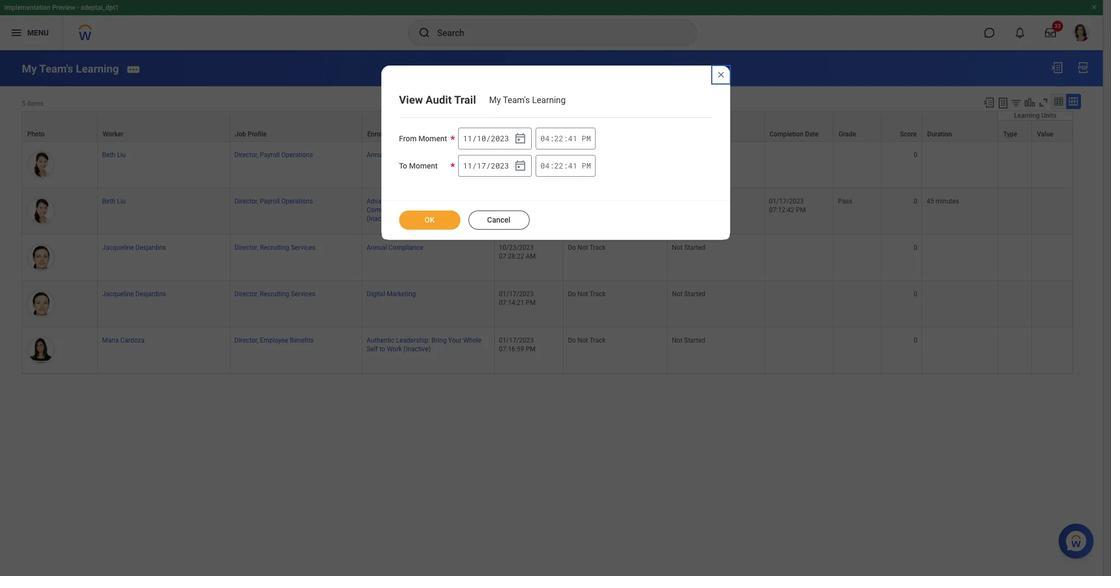 Task type: describe. For each thing, give the bounding box(es) containing it.
my inside view audit trail "dialog"
[[489, 95, 501, 105]]

photo button
[[22, 111, 97, 141]]

digital
[[367, 290, 385, 298]]

5
[[22, 100, 26, 107]]

self
[[367, 346, 378, 353]]

45
[[927, 197, 935, 205]]

do not track for 01/17/2023 07:16:59 pm
[[568, 337, 606, 344]]

07:12:21
[[499, 206, 524, 214]]

0 for digital marketing
[[914, 290, 918, 298]]

3 row from the top
[[22, 142, 1073, 188]]

do not track element for 01/17/2023 07:16:59 pm
[[568, 335, 606, 344]]

11 / 17 / 2023
[[463, 160, 509, 171]]

do for 01/17/2023 07:14:21 pm
[[568, 290, 576, 298]]

0 for advanced business development: communication and negotiation (inactive)
[[914, 197, 918, 205]]

am for director, recruiting services
[[526, 253, 536, 260]]

do not track for 01/17/2023 07:12:21 pm
[[568, 197, 606, 205]]

07:16:59
[[499, 346, 524, 353]]

to moment
[[399, 162, 438, 170]]

bring
[[432, 337, 447, 344]]

10/23/2023 07:28:22 am for operations
[[499, 151, 536, 167]]

04 : 22 : 41 pm for 11 / 17 / 2023
[[541, 160, 591, 171]]

status
[[604, 130, 623, 138]]

advanced business development: communication and negotiation (inactive) link
[[367, 195, 465, 223]]

1 do not track from the top
[[568, 151, 606, 159]]

01/17/2023 07:14:21 pm
[[499, 290, 536, 307]]

cardoza
[[120, 337, 145, 344]]

learning units
[[1015, 112, 1057, 119]]

01/17/2023 for 07:12:21
[[499, 197, 534, 205]]

services for annual compliance
[[291, 244, 316, 252]]

score
[[900, 130, 917, 138]]

employee's photo (beth liu) image for toolbar within my team's learning main content
[[27, 151, 55, 179]]

0 vertical spatial learning
[[76, 62, 119, 75]]

11 for 11 / 17 / 2023
[[463, 160, 472, 171]]

date for registration date
[[537, 130, 550, 138]]

do not track element for 01/17/2023 07:12:21 pm
[[568, 195, 606, 205]]

director, payroll operations link for 01/17/2023
[[235, 195, 313, 205]]

enrolled content
[[367, 130, 416, 138]]

close environment banner image
[[1091, 4, 1098, 10]]

track for 01/17/2023 07:14:21 pm
[[590, 290, 606, 298]]

01/17/2023 07:12:42 pm
[[769, 197, 806, 214]]

1 director, from the top
[[235, 151, 258, 159]]

1 do from the top
[[568, 151, 576, 159]]

am for director, payroll operations
[[526, 160, 536, 167]]

registration date
[[500, 130, 550, 138]]

fullscreen image
[[1038, 96, 1050, 108]]

table image
[[1054, 96, 1065, 107]]

work
[[387, 346, 402, 353]]

implementation
[[4, 4, 51, 11]]

view
[[399, 93, 423, 106]]

director, payroll operations for 10/23/2023
[[235, 151, 313, 159]]

business
[[397, 197, 424, 205]]

pm for 01/17/2023 07:12:42 pm
[[796, 206, 806, 214]]

duration button
[[923, 111, 998, 141]]

1 0 from the top
[[914, 151, 918, 159]]

second spin button for 11 / 10 / 2023
[[568, 133, 578, 144]]

07:14:21
[[499, 299, 524, 307]]

completed element
[[672, 195, 704, 205]]

from moment
[[399, 134, 447, 143]]

do not track element for 01/17/2023 07:14:21 pm
[[568, 288, 606, 298]]

minute spin button for 11 / 10 / 2023
[[555, 133, 564, 144]]

not started for 01/17/2023 07:14:21 pm
[[672, 290, 706, 298]]

to
[[380, 346, 386, 353]]

attendance status
[[569, 130, 623, 138]]

my inside main content
[[22, 62, 37, 75]]

director, employee benefits link
[[235, 335, 314, 344]]

employee's photo (beth liu) image for row containing type
[[27, 197, 55, 225]]

desjardins for annual
[[135, 244, 166, 252]]

1 annual compliance from the top
[[367, 151, 423, 159]]

export to excel image for export to worksheets icon
[[983, 96, 995, 108]]

10
[[477, 133, 486, 143]]

minute spin button for 11 / 17 / 2023
[[555, 160, 564, 171]]

01/17/2023 for 07:16:59
[[499, 337, 534, 344]]

17
[[477, 160, 486, 171]]

close edit position image
[[717, 70, 726, 79]]

payroll for 10/23/2023 07:28:22 am
[[260, 151, 280, 159]]

beth liu link for 01/17/2023 07:12:21 pm
[[102, 195, 126, 205]]

minutes
[[936, 197, 960, 205]]

and
[[415, 206, 426, 214]]

view audit trail
[[399, 93, 476, 106]]

trail
[[454, 93, 476, 106]]

liu for 10/23/2023
[[117, 151, 126, 159]]

1 employee's photo (jacqueline desjardins) image from the top
[[27, 243, 55, 272]]

jacqueline desjardins for annual
[[102, 244, 166, 252]]

before or after midday spin button for 11 / 17 / 2023
[[582, 160, 591, 171]]

completion date button
[[765, 111, 834, 141]]

do for 01/17/2023 07:12:21 pm
[[568, 197, 576, 205]]

row containing learning units
[[22, 111, 1073, 142]]

moment for 11 / 10 / 2023
[[419, 134, 447, 143]]

director, payroll operations for 01/17/2023
[[235, 197, 313, 205]]

1 annual compliance link from the top
[[367, 149, 423, 159]]

value
[[1038, 130, 1054, 138]]

digital marketing
[[367, 290, 416, 298]]

pass element
[[838, 195, 853, 205]]

to moment group
[[458, 155, 532, 177]]

07:28:22 for director, payroll operations
[[499, 160, 524, 167]]

5 row from the top
[[22, 235, 1073, 281]]

5 items
[[22, 100, 43, 107]]

worker button
[[98, 111, 230, 141]]

beth for 01/17/2023
[[102, 197, 116, 205]]

45 minutes
[[927, 197, 960, 205]]

inbox large image
[[1046, 27, 1057, 38]]

advanced
[[367, 197, 396, 205]]

/ left 10
[[472, 133, 477, 143]]

22 for 11 / 17 / 2023
[[555, 160, 564, 171]]

0 for authentic leadership: bring your whole self to work (inactive)
[[914, 337, 918, 344]]

pm for 01/17/2023 07:12:21 pm
[[526, 206, 536, 214]]

learning units button
[[999, 111, 1073, 120]]

content
[[393, 130, 416, 138]]

pm for 01/17/2023 07:16:59 pm
[[526, 346, 536, 353]]

worker
[[103, 130, 124, 138]]

search image
[[418, 26, 431, 39]]

enrolled
[[367, 130, 391, 138]]

preview
[[52, 4, 75, 11]]

negotiation
[[427, 206, 461, 214]]

maria cardoza link
[[102, 335, 145, 344]]

communication
[[367, 206, 413, 214]]

calendar image for 11 / 10 / 2023
[[514, 132, 527, 145]]

beth liu for 01/17/2023 07:12:21 pm
[[102, 197, 126, 205]]

row containing maria cardoza
[[22, 328, 1073, 374]]

hour spin button for 11 / 17 / 2023
[[541, 160, 550, 171]]

employee's photo (maria cardoza) image
[[27, 336, 55, 365]]

view audit trail dialog
[[381, 65, 730, 240]]

export to worksheets image
[[997, 96, 1010, 110]]

services for digital marketing
[[291, 290, 316, 298]]

benefits
[[290, 337, 314, 344]]

moment for 11 / 17 / 2023
[[409, 162, 438, 170]]

-
[[77, 4, 79, 11]]

track for 01/17/2023 07:12:21 pm
[[590, 197, 606, 205]]

digital marketing link
[[367, 288, 416, 298]]

grade
[[839, 130, 856, 138]]

jacqueline desjardins link for annual
[[102, 242, 166, 252]]

not started for 10/23/2023 07:28:22 am
[[672, 244, 706, 252]]

started for 01/17/2023 07:16:59 pm
[[685, 337, 706, 344]]

items
[[27, 100, 43, 107]]

do for 01/17/2023 07:16:59 pm
[[568, 337, 576, 344]]

cancel button
[[469, 211, 530, 230]]

team's inside main content
[[39, 62, 73, 75]]

1 do not track element from the top
[[568, 149, 606, 159]]

notifications large image
[[1015, 27, 1026, 38]]

registration
[[500, 130, 535, 138]]

ok button
[[399, 211, 460, 230]]

41 for 11 / 10 / 2023
[[568, 133, 578, 144]]

to
[[399, 162, 407, 170]]

07:12:42
[[769, 206, 795, 214]]

track for 01/17/2023 07:16:59 pm
[[590, 337, 606, 344]]

expand table image
[[1069, 96, 1079, 107]]

director, recruiting services for digital marketing
[[235, 290, 316, 298]]

desjardins for digital
[[135, 290, 166, 298]]

type button
[[999, 120, 1032, 141]]

2 annual from the top
[[367, 244, 387, 252]]

from
[[399, 134, 417, 143]]

attendance status button
[[564, 111, 667, 141]]

director, for digital marketing
[[235, 290, 258, 298]]

compliance for 1st annual compliance link from the bottom
[[389, 244, 423, 252]]

profile logan mcneil element
[[1066, 21, 1097, 45]]

director, employee benefits
[[235, 337, 314, 344]]

from moment group
[[458, 128, 532, 150]]

select to filter grid data image
[[1011, 97, 1023, 108]]

audit
[[426, 93, 452, 106]]

01/17/2023 07:12:21 pm
[[499, 197, 536, 214]]

photo
[[27, 130, 45, 138]]

whole
[[463, 337, 482, 344]]

job profile button
[[230, 111, 362, 141]]

director, recruiting services for annual compliance
[[235, 244, 316, 252]]

01/17/2023 for 07:14:21
[[499, 290, 534, 298]]



Task type: locate. For each thing, give the bounding box(es) containing it.
10/23/2023 07:28:22 am down "registration"
[[499, 151, 536, 167]]

01/17/2023 up "07:14:21"
[[499, 290, 534, 298]]

recruiting
[[260, 244, 289, 252], [260, 290, 289, 298]]

started
[[685, 244, 706, 252], [685, 290, 706, 298], [685, 337, 706, 344]]

2 04 : 22 : 41 pm from the top
[[541, 160, 591, 171]]

implementation preview -   adeptai_dpt1 banner
[[0, 0, 1103, 50]]

11 inside "to moment" 'group'
[[463, 160, 472, 171]]

my team's learning element
[[22, 62, 119, 75], [489, 95, 573, 105]]

11
[[463, 133, 472, 143], [463, 160, 472, 171]]

export to excel image left export to worksheets icon
[[983, 96, 995, 108]]

01/17/2023 up 07:12:21
[[499, 197, 534, 205]]

0 vertical spatial jacqueline
[[102, 244, 134, 252]]

04 for 11 / 17 / 2023
[[541, 160, 550, 171]]

0 vertical spatial 04 : 22 : 41 pm
[[541, 133, 591, 144]]

date for completion date
[[805, 130, 819, 138]]

41
[[568, 133, 578, 144], [568, 160, 578, 171]]

1 vertical spatial liu
[[117, 197, 126, 205]]

1 beth from the top
[[102, 151, 116, 159]]

leadership:
[[396, 337, 430, 344]]

/
[[472, 133, 477, 143], [486, 133, 491, 143], [472, 160, 477, 171], [486, 160, 491, 171]]

do for 10/23/2023 07:28:22 am
[[568, 244, 576, 252]]

1 vertical spatial annual
[[367, 244, 387, 252]]

liu for 01/17/2023
[[117, 197, 126, 205]]

learning inside view audit trail "dialog"
[[532, 95, 566, 105]]

0 horizontal spatial learning
[[76, 62, 119, 75]]

1 not started from the top
[[672, 244, 706, 252]]

job
[[235, 130, 246, 138]]

second spin button for 11 / 17 / 2023
[[568, 160, 578, 171]]

date inside popup button
[[537, 130, 550, 138]]

2 am from the top
[[526, 253, 536, 260]]

calendar image for 11 / 17 / 2023
[[514, 159, 527, 172]]

0 vertical spatial (inactive)
[[367, 215, 394, 223]]

director, payroll operations link for 10/23/2023
[[235, 149, 313, 159]]

pm right 07:12:21
[[526, 206, 536, 214]]

employee's photo (beth liu) image
[[27, 151, 55, 179], [27, 197, 55, 225]]

1 41 from the top
[[568, 133, 578, 144]]

3 do from the top
[[568, 244, 576, 252]]

moment right from
[[419, 134, 447, 143]]

date
[[537, 130, 550, 138], [805, 130, 819, 138]]

1 vertical spatial 07:28:22
[[499, 253, 524, 260]]

0 horizontal spatial my
[[22, 62, 37, 75]]

authentic leadership: bring your whole self to work (inactive)
[[367, 337, 482, 353]]

1 vertical spatial am
[[526, 253, 536, 260]]

41 down attendance
[[568, 160, 578, 171]]

(inactive) down communication
[[367, 215, 394, 223]]

2 10/23/2023 from the top
[[499, 244, 534, 252]]

0 vertical spatial operations
[[281, 151, 313, 159]]

2 director, recruiting services from the top
[[235, 290, 316, 298]]

4 do not track from the top
[[568, 290, 606, 298]]

before or after midday spin button down attendance
[[582, 160, 591, 171]]

am
[[526, 160, 536, 167], [526, 253, 536, 260]]

2 employee's photo (jacqueline desjardins) image from the top
[[27, 290, 55, 318]]

authentic leadership: bring your whole self to work (inactive) link
[[367, 335, 482, 353]]

cancel
[[487, 216, 511, 224]]

1 vertical spatial jacqueline
[[102, 290, 134, 298]]

0 vertical spatial 10/23/2023 07:28:22 am
[[499, 151, 536, 167]]

beth liu link for 10/23/2023 07:28:22 am
[[102, 149, 126, 159]]

date right "registration"
[[537, 130, 550, 138]]

jacqueline for annual compliance
[[102, 244, 134, 252]]

1 not started element from the top
[[672, 242, 706, 252]]

10/23/2023 for director, recruiting services
[[499, 244, 534, 252]]

1 horizontal spatial my team's learning
[[489, 95, 566, 105]]

2 recruiting from the top
[[260, 290, 289, 298]]

my
[[22, 62, 37, 75], [489, 95, 501, 105]]

2 minute spin button from the top
[[555, 160, 564, 171]]

annual down communication
[[367, 244, 387, 252]]

export to excel image
[[1051, 61, 1064, 74], [983, 96, 995, 108]]

0 vertical spatial compliance
[[389, 151, 423, 159]]

3 do not track element from the top
[[568, 242, 606, 252]]

(inactive) down leadership:
[[404, 346, 431, 353]]

1 vertical spatial 22
[[555, 160, 564, 171]]

0 vertical spatial my team's learning element
[[22, 62, 119, 75]]

1 vertical spatial 10/23/2023
[[499, 244, 534, 252]]

toolbar inside my team's learning main content
[[978, 94, 1082, 111]]

1 date from the left
[[537, 130, 550, 138]]

1 vertical spatial minute spin button
[[555, 160, 564, 171]]

5 0 from the top
[[914, 337, 918, 344]]

do not track for 01/17/2023 07:14:21 pm
[[568, 290, 606, 298]]

units
[[1042, 112, 1057, 119]]

0 vertical spatial my
[[22, 62, 37, 75]]

1 jacqueline desjardins link from the top
[[102, 242, 166, 252]]

(inactive) inside the advanced business development: communication and negotiation (inactive)
[[367, 215, 394, 223]]

1 minute spin button from the top
[[555, 133, 564, 144]]

1 vertical spatial 11
[[463, 160, 472, 171]]

1 horizontal spatial date
[[805, 130, 819, 138]]

0 vertical spatial minute spin button
[[555, 133, 564, 144]]

calendar image
[[514, 132, 527, 145], [514, 159, 527, 172]]

pass
[[838, 197, 853, 205]]

1 director, recruiting services from the top
[[235, 244, 316, 252]]

1 vertical spatial my team's learning element
[[489, 95, 573, 105]]

04 right "registration"
[[541, 133, 550, 144]]

1 vertical spatial 41
[[568, 160, 578, 171]]

development:
[[425, 197, 465, 205]]

1 horizontal spatial my
[[489, 95, 501, 105]]

1 horizontal spatial my team's learning element
[[489, 95, 573, 105]]

not started element
[[672, 242, 706, 252], [672, 288, 706, 298], [672, 335, 706, 344]]

jacqueline desjardins link
[[102, 242, 166, 252], [102, 288, 166, 298]]

04 down 'registration date'
[[541, 160, 550, 171]]

01/17/2023 for 07:12:42
[[769, 197, 804, 205]]

employee
[[260, 337, 288, 344]]

0 vertical spatial calendar image
[[514, 132, 527, 145]]

view printable version (pdf) image
[[1077, 61, 1090, 74]]

01/17/2023 up 07:12:42
[[769, 197, 804, 205]]

pm inside 01/17/2023 07:16:59 pm
[[526, 346, 536, 353]]

2023 inside from moment group
[[491, 133, 509, 143]]

2023
[[491, 133, 509, 143], [491, 160, 509, 171]]

2 not started from the top
[[672, 290, 706, 298]]

0 vertical spatial team's
[[39, 62, 73, 75]]

0 vertical spatial annual
[[367, 151, 387, 159]]

2 horizontal spatial learning
[[1015, 112, 1040, 119]]

2 vertical spatial not started
[[672, 337, 706, 344]]

date inside "popup button"
[[805, 130, 819, 138]]

calendar image down "registration"
[[514, 159, 527, 172]]

score button
[[882, 111, 922, 141]]

1 row from the top
[[22, 111, 1073, 142]]

1 services from the top
[[291, 244, 316, 252]]

1 vertical spatial recruiting
[[260, 290, 289, 298]]

2 vertical spatial learning
[[1015, 112, 1040, 119]]

2023 right 10
[[491, 133, 509, 143]]

0 vertical spatial hour spin button
[[541, 133, 550, 144]]

pm left status
[[582, 133, 591, 144]]

2 do not track element from the top
[[568, 195, 606, 205]]

0 vertical spatial not started element
[[672, 242, 706, 252]]

jacqueline desjardins link for digital
[[102, 288, 166, 298]]

maria cardoza
[[102, 337, 145, 344]]

0 vertical spatial recruiting
[[260, 244, 289, 252]]

profile
[[248, 130, 267, 138]]

0 horizontal spatial team's
[[39, 62, 73, 75]]

jacqueline desjardins for digital
[[102, 290, 166, 298]]

before or after midday spin button left status
[[582, 133, 591, 144]]

learning inside popup button
[[1015, 112, 1040, 119]]

0 vertical spatial director, recruiting services
[[235, 244, 316, 252]]

1 vertical spatial operations
[[281, 197, 313, 205]]

04 : 22 : 41 pm
[[541, 133, 591, 144], [541, 160, 591, 171]]

pm inside 01/17/2023 07:12:21 pm
[[526, 206, 536, 214]]

completed
[[672, 197, 704, 205]]

beth liu link
[[102, 149, 126, 159], [102, 195, 126, 205]]

10/23/2023 07:28:22 am down cancel button
[[499, 244, 536, 260]]

2 beth from the top
[[102, 197, 116, 205]]

07:28:22 down "registration"
[[499, 160, 524, 167]]

11 for 11 / 10 / 2023
[[463, 133, 472, 143]]

07:28:22 for director, recruiting services
[[499, 253, 524, 260]]

my team's learning inside view audit trail "dialog"
[[489, 95, 566, 105]]

do
[[568, 151, 576, 159], [568, 197, 576, 205], [568, 244, 576, 252], [568, 290, 576, 298], [568, 337, 576, 344]]

1 employee's photo (beth liu) image from the top
[[27, 151, 55, 179]]

1 vertical spatial payroll
[[260, 197, 280, 205]]

employee's photo (jacqueline desjardins) image
[[27, 243, 55, 272], [27, 290, 55, 318]]

10/23/2023 for director, payroll operations
[[499, 151, 534, 159]]

2 jacqueline from the top
[[102, 290, 134, 298]]

1 10/23/2023 from the top
[[499, 151, 534, 159]]

enrolled content button
[[363, 111, 494, 141]]

1 vertical spatial services
[[291, 290, 316, 298]]

/ right 10
[[486, 133, 491, 143]]

0 for annual compliance
[[914, 244, 918, 252]]

my team's learning main content
[[0, 50, 1103, 384]]

4 director, from the top
[[235, 290, 258, 298]]

completion
[[770, 130, 804, 138]]

1 vertical spatial director, payroll operations link
[[235, 195, 313, 205]]

2 jacqueline desjardins from the top
[[102, 290, 166, 298]]

team's up items
[[39, 62, 73, 75]]

0 vertical spatial 41
[[568, 133, 578, 144]]

2 director, from the top
[[235, 197, 258, 205]]

2 vertical spatial started
[[685, 337, 706, 344]]

2 annual compliance link from the top
[[367, 242, 423, 252]]

01/17/2023 inside 01/17/2023 07:12:21 pm
[[499, 197, 534, 205]]

0 vertical spatial 04
[[541, 133, 550, 144]]

0 vertical spatial liu
[[117, 151, 126, 159]]

registration date button
[[495, 111, 563, 141]]

3 do not track from the top
[[568, 244, 606, 252]]

1 director, payroll operations from the top
[[235, 151, 313, 159]]

1 vertical spatial compliance
[[389, 244, 423, 252]]

1 04 : 22 : 41 pm from the top
[[541, 133, 591, 144]]

0 vertical spatial not started
[[672, 244, 706, 252]]

1 vertical spatial annual compliance link
[[367, 242, 423, 252]]

0 vertical spatial employee's photo (beth liu) image
[[27, 151, 55, 179]]

1 vertical spatial second spin button
[[568, 160, 578, 171]]

0 vertical spatial jacqueline desjardins link
[[102, 242, 166, 252]]

0 vertical spatial 22
[[555, 133, 564, 144]]

2 hour spin button from the top
[[541, 160, 550, 171]]

row
[[22, 111, 1073, 142], [22, 120, 1073, 142], [22, 142, 1073, 188], [22, 188, 1073, 235], [22, 235, 1073, 281], [22, 281, 1073, 328], [22, 328, 1073, 374]]

11 left 10
[[463, 133, 472, 143]]

0 vertical spatial 11
[[463, 133, 472, 143]]

0 vertical spatial annual compliance
[[367, 151, 423, 159]]

team's inside view audit trail "dialog"
[[503, 95, 530, 105]]

expand/collapse chart image
[[1024, 96, 1036, 108]]

my team's learning element up registration date popup button
[[489, 95, 573, 105]]

second spin button
[[568, 133, 578, 144], [568, 160, 578, 171]]

my team's learning element up items
[[22, 62, 119, 75]]

value button
[[1033, 120, 1073, 141]]

07:28:22 down cancel button
[[499, 253, 524, 260]]

1 04 from the top
[[541, 133, 550, 144]]

04 : 22 : 41 pm for 11 / 10 / 2023
[[541, 133, 591, 144]]

compliance down ok button
[[389, 244, 423, 252]]

my team's learning up registration date popup button
[[489, 95, 566, 105]]

0 vertical spatial am
[[526, 160, 536, 167]]

director, for annual compliance
[[235, 244, 258, 252]]

operations for 10/23/2023 07:28:22 am
[[281, 151, 313, 159]]

liu
[[117, 151, 126, 159], [117, 197, 126, 205]]

1 horizontal spatial export to excel image
[[1051, 61, 1064, 74]]

1 horizontal spatial team's
[[503, 95, 530, 105]]

2 date from the left
[[805, 130, 819, 138]]

hour spin button for 11 / 10 / 2023
[[541, 133, 550, 144]]

learning
[[76, 62, 119, 75], [532, 95, 566, 105], [1015, 112, 1040, 119]]

0 horizontal spatial my team's learning
[[22, 62, 119, 75]]

moment right to
[[409, 162, 438, 170]]

my team's learning inside my team's learning main content
[[22, 62, 119, 75]]

my right trail
[[489, 95, 501, 105]]

recruiting for annual compliance
[[260, 244, 289, 252]]

compliance for second annual compliance link from the bottom
[[389, 151, 423, 159]]

0 horizontal spatial date
[[537, 130, 550, 138]]

row containing type
[[22, 120, 1073, 142]]

beth liu for 10/23/2023 07:28:22 am
[[102, 151, 126, 159]]

beth for 10/23/2023
[[102, 151, 116, 159]]

1 liu from the top
[[117, 151, 126, 159]]

not started for 01/17/2023 07:16:59 pm
[[672, 337, 706, 344]]

operations
[[281, 151, 313, 159], [281, 197, 313, 205]]

0 vertical spatial jacqueline desjardins
[[102, 244, 166, 252]]

/ left 17
[[472, 160, 477, 171]]

before or after midday spin button for 11 / 10 / 2023
[[582, 133, 591, 144]]

2 22 from the top
[[555, 160, 564, 171]]

1 annual from the top
[[367, 151, 387, 159]]

1 payroll from the top
[[260, 151, 280, 159]]

0 vertical spatial 07:28:22
[[499, 160, 524, 167]]

2 not started element from the top
[[672, 288, 706, 298]]

director, for advanced business development: communication and negotiation (inactive)
[[235, 197, 258, 205]]

0 vertical spatial beth liu link
[[102, 149, 126, 159]]

1 vertical spatial employee's photo (beth liu) image
[[27, 197, 55, 225]]

date right completion on the right of the page
[[805, 130, 819, 138]]

0 horizontal spatial (inactive)
[[367, 215, 394, 223]]

2 do from the top
[[568, 197, 576, 205]]

0 vertical spatial services
[[291, 244, 316, 252]]

01/17/2023 inside 01/17/2023 07:12:42 pm
[[769, 197, 804, 205]]

type
[[1004, 130, 1018, 138]]

am down 'registration date'
[[526, 160, 536, 167]]

annual down the enrolled
[[367, 151, 387, 159]]

2 services from the top
[[291, 290, 316, 298]]

2 second spin button from the top
[[568, 160, 578, 171]]

completion date
[[770, 130, 819, 138]]

toolbar
[[978, 94, 1082, 111]]

pm right "07:14:21"
[[526, 299, 536, 307]]

my team's learning up items
[[22, 62, 119, 75]]

director, payroll operations link
[[235, 149, 313, 159], [235, 195, 313, 205]]

hour spin button right "registration"
[[541, 133, 550, 144]]

22
[[555, 133, 564, 144], [555, 160, 564, 171]]

/ right 17
[[486, 160, 491, 171]]

2 do not track from the top
[[568, 197, 606, 205]]

second spin button left status
[[568, 133, 578, 144]]

7 row from the top
[[22, 328, 1073, 374]]

2 started from the top
[[685, 290, 706, 298]]

01/17/2023
[[499, 197, 534, 205], [769, 197, 804, 205], [499, 290, 534, 298], [499, 337, 534, 344]]

1 vertical spatial not started
[[672, 290, 706, 298]]

2 07:28:22 from the top
[[499, 253, 524, 260]]

pm right 07:12:42
[[796, 206, 806, 214]]

2 2023 from the top
[[491, 160, 509, 171]]

1 vertical spatial learning
[[532, 95, 566, 105]]

(inactive) inside authentic leadership: bring your whole self to work (inactive)
[[404, 346, 431, 353]]

2 employee's photo (beth liu) image from the top
[[27, 197, 55, 225]]

not started element for 01/17/2023 07:16:59 pm
[[672, 335, 706, 344]]

advanced business development: communication and negotiation (inactive)
[[367, 197, 465, 223]]

annual compliance link
[[367, 149, 423, 159], [367, 242, 423, 252]]

1 recruiting from the top
[[260, 244, 289, 252]]

11 / 10 / 2023
[[463, 133, 509, 143]]

marketing
[[387, 290, 416, 298]]

track for 10/23/2023 07:28:22 am
[[590, 244, 606, 252]]

0 horizontal spatial export to excel image
[[983, 96, 995, 108]]

export to excel image inside toolbar
[[983, 96, 995, 108]]

0 vertical spatial director, payroll operations link
[[235, 149, 313, 159]]

3 director, from the top
[[235, 244, 258, 252]]

10/23/2023 07:28:22 am for services
[[499, 244, 536, 260]]

2 desjardins from the top
[[135, 290, 166, 298]]

started for 10/23/2023 07:28:22 am
[[685, 244, 706, 252]]

director, recruiting services link for digital
[[235, 288, 316, 298]]

minute spin button
[[555, 133, 564, 144], [555, 160, 564, 171]]

22 down registration date popup button
[[555, 160, 564, 171]]

2 director, payroll operations from the top
[[235, 197, 313, 205]]

1 vertical spatial my team's learning
[[489, 95, 566, 105]]

1 vertical spatial started
[[685, 290, 706, 298]]

01/17/2023 inside 01/17/2023 07:14:21 pm
[[499, 290, 534, 298]]

track
[[590, 151, 606, 159], [590, 197, 606, 205], [590, 244, 606, 252], [590, 290, 606, 298], [590, 337, 606, 344]]

1 second spin button from the top
[[568, 133, 578, 144]]

0 vertical spatial beth liu
[[102, 151, 126, 159]]

before or after midday spin button
[[582, 133, 591, 144], [582, 160, 591, 171]]

export to excel image left the view printable version (pdf) icon
[[1051, 61, 1064, 74]]

ok
[[425, 216, 435, 224]]

1 before or after midday spin button from the top
[[582, 133, 591, 144]]

0 vertical spatial employee's photo (jacqueline desjardins) image
[[27, 243, 55, 272]]

grade button
[[834, 111, 881, 141]]

compliance up to
[[389, 151, 423, 159]]

1 vertical spatial 04
[[541, 160, 550, 171]]

hour spin button
[[541, 133, 550, 144], [541, 160, 550, 171]]

annual compliance link down communication
[[367, 242, 423, 252]]

04 for 11 / 10 / 2023
[[541, 133, 550, 144]]

2 beth liu link from the top
[[102, 195, 126, 205]]

2 annual compliance from the top
[[367, 244, 423, 252]]

0 vertical spatial my team's learning
[[22, 62, 119, 75]]

2 jacqueline desjardins link from the top
[[102, 288, 166, 298]]

5 do not track element from the top
[[568, 335, 606, 344]]

duration
[[928, 130, 953, 138]]

1 vertical spatial 10/23/2023 07:28:22 am
[[499, 244, 536, 260]]

5 track from the top
[[590, 337, 606, 344]]

annual compliance down communication
[[367, 244, 423, 252]]

annual compliance link up to
[[367, 149, 423, 159]]

1 vertical spatial (inactive)
[[404, 346, 431, 353]]

41 left status
[[568, 133, 578, 144]]

maria
[[102, 337, 119, 344]]

minute spin button down registration date popup button
[[555, 160, 564, 171]]

1 compliance from the top
[[389, 151, 423, 159]]

1 desjardins from the top
[[135, 244, 166, 252]]

2 director, payroll operations link from the top
[[235, 195, 313, 205]]

3 not started element from the top
[[672, 335, 706, 344]]

0 vertical spatial director, recruiting services link
[[235, 242, 316, 252]]

2 row from the top
[[22, 120, 1073, 142]]

second spin button down attendance
[[568, 160, 578, 171]]

6 row from the top
[[22, 281, 1073, 328]]

director, for authentic leadership: bring your whole self to work (inactive)
[[235, 337, 258, 344]]

implementation preview -   adeptai_dpt1
[[4, 4, 119, 11]]

attendance
[[569, 130, 602, 138]]

started for 01/17/2023 07:14:21 pm
[[685, 290, 706, 298]]

2 compliance from the top
[[389, 244, 423, 252]]

operations for 01/17/2023 07:12:21 pm
[[281, 197, 313, 205]]

not started element for 10/23/2023 07:28:22 am
[[672, 242, 706, 252]]

1 director, recruiting services link from the top
[[235, 242, 316, 252]]

01/17/2023 up 07:16:59 in the left bottom of the page
[[499, 337, 534, 344]]

1 10/23/2023 07:28:22 am from the top
[[499, 151, 536, 167]]

2 04 from the top
[[541, 160, 550, 171]]

1 vertical spatial annual compliance
[[367, 244, 423, 252]]

1 calendar image from the top
[[514, 132, 527, 145]]

do not track element for 10/23/2023 07:28:22 am
[[568, 242, 606, 252]]

calendar image inside from moment group
[[514, 132, 527, 145]]

1 jacqueline desjardins from the top
[[102, 244, 166, 252]]

my team's learning element inside view audit trail "dialog"
[[489, 95, 573, 105]]

not
[[578, 151, 588, 159], [578, 197, 588, 205], [578, 244, 588, 252], [672, 244, 683, 252], [578, 290, 588, 298], [672, 290, 683, 298], [578, 337, 588, 344], [672, 337, 683, 344]]

2 calendar image from the top
[[514, 159, 527, 172]]

2 liu from the top
[[117, 197, 126, 205]]

10/23/2023 down "registration"
[[499, 151, 534, 159]]

5 director, from the top
[[235, 337, 258, 344]]

2023 right 17
[[491, 160, 509, 171]]

pm inside 01/17/2023 07:14:21 pm
[[526, 299, 536, 307]]

cell
[[765, 142, 834, 188], [834, 142, 882, 188], [923, 142, 999, 188], [999, 142, 1033, 188], [1033, 142, 1073, 188], [999, 188, 1033, 235], [1033, 188, 1073, 235], [765, 235, 834, 281], [834, 235, 882, 281], [923, 235, 999, 281], [999, 235, 1033, 281], [1033, 235, 1073, 281], [765, 281, 834, 328], [834, 281, 882, 328], [923, 281, 999, 328], [999, 281, 1033, 328], [1033, 281, 1073, 328], [765, 328, 834, 374], [834, 328, 882, 374], [923, 328, 999, 374], [999, 328, 1033, 374], [1033, 328, 1073, 374]]

services
[[291, 244, 316, 252], [291, 290, 316, 298]]

1 started from the top
[[685, 244, 706, 252]]

pm
[[582, 133, 591, 144], [582, 160, 591, 171], [526, 206, 536, 214], [796, 206, 806, 214], [526, 299, 536, 307], [526, 346, 536, 353]]

beth liu
[[102, 151, 126, 159], [102, 197, 126, 205]]

1 11 from the top
[[463, 133, 472, 143]]

1 vertical spatial director, recruiting services
[[235, 290, 316, 298]]

payroll for 01/17/2023 07:12:21 pm
[[260, 197, 280, 205]]

job profile
[[235, 130, 267, 138]]

2 operations from the top
[[281, 197, 313, 205]]

1 vertical spatial jacqueline desjardins
[[102, 290, 166, 298]]

minute spin button left attendance
[[555, 133, 564, 144]]

pm inside 01/17/2023 07:12:42 pm
[[796, 206, 806, 214]]

11 left 17
[[463, 160, 472, 171]]

not started element for 01/17/2023 07:14:21 pm
[[672, 288, 706, 298]]

director, payroll operations
[[235, 151, 313, 159], [235, 197, 313, 205]]

my up 5 items
[[22, 62, 37, 75]]

22 left attendance
[[555, 133, 564, 144]]

3 track from the top
[[590, 244, 606, 252]]

2023 for 11 / 10 / 2023
[[491, 133, 509, 143]]

2 before or after midday spin button from the top
[[582, 160, 591, 171]]

0
[[914, 151, 918, 159], [914, 197, 918, 205], [914, 244, 918, 252], [914, 290, 918, 298], [914, 337, 918, 344]]

1 vertical spatial beth liu link
[[102, 195, 126, 205]]

jacqueline for digital marketing
[[102, 290, 134, 298]]

director, recruiting services link for annual
[[235, 242, 316, 252]]

jacqueline desjardins
[[102, 244, 166, 252], [102, 290, 166, 298]]

41 for 11 / 17 / 2023
[[568, 160, 578, 171]]

do not track element
[[568, 149, 606, 159], [568, 195, 606, 205], [568, 242, 606, 252], [568, 288, 606, 298], [568, 335, 606, 344]]

adeptai_dpt1
[[81, 4, 119, 11]]

10/23/2023 down cancel button
[[499, 244, 534, 252]]

01/17/2023 inside 01/17/2023 07:16:59 pm
[[499, 337, 534, 344]]

1 track from the top
[[590, 151, 606, 159]]

team's up registration date popup button
[[503, 95, 530, 105]]

annual
[[367, 151, 387, 159], [367, 244, 387, 252]]

hour spin button down 'registration date'
[[541, 160, 550, 171]]

1 22 from the top
[[555, 133, 564, 144]]

authentic
[[367, 337, 395, 344]]

2 10/23/2023 07:28:22 am from the top
[[499, 244, 536, 260]]

4 track from the top
[[590, 290, 606, 298]]

director, recruiting services link
[[235, 242, 316, 252], [235, 288, 316, 298]]

1 vertical spatial before or after midday spin button
[[582, 160, 591, 171]]

1 vertical spatial 2023
[[491, 160, 509, 171]]

2023 for 11 / 17 / 2023
[[491, 160, 509, 171]]

4 0 from the top
[[914, 290, 918, 298]]

pm right 07:16:59 in the left bottom of the page
[[526, 346, 536, 353]]

0 vertical spatial desjardins
[[135, 244, 166, 252]]

2 11 from the top
[[463, 160, 472, 171]]

0 horizontal spatial my team's learning element
[[22, 62, 119, 75]]

11 inside from moment group
[[463, 133, 472, 143]]

recruiting for digital marketing
[[260, 290, 289, 298]]

2023 inside "to moment" 'group'
[[491, 160, 509, 171]]

10/23/2023 07:28:22 am
[[499, 151, 536, 167], [499, 244, 536, 260]]

calendar image inside "to moment" 'group'
[[514, 159, 527, 172]]

team's
[[39, 62, 73, 75], [503, 95, 530, 105]]

1 vertical spatial moment
[[409, 162, 438, 170]]

01/17/2023 07:16:59 pm
[[499, 337, 536, 353]]

0 vertical spatial payroll
[[260, 151, 280, 159]]

1 vertical spatial calendar image
[[514, 159, 527, 172]]

export to excel image for the view printable version (pdf) icon
[[1051, 61, 1064, 74]]

0 vertical spatial export to excel image
[[1051, 61, 1064, 74]]

pm for 01/17/2023 07:14:21 pm
[[526, 299, 536, 307]]

1 vertical spatial employee's photo (jacqueline desjardins) image
[[27, 290, 55, 318]]

1 horizontal spatial (inactive)
[[404, 346, 431, 353]]

:
[[550, 133, 555, 144], [564, 133, 568, 144], [550, 160, 555, 171], [564, 160, 568, 171]]

1 horizontal spatial learning
[[532, 95, 566, 105]]

pm down attendance
[[582, 160, 591, 171]]

3 started from the top
[[685, 337, 706, 344]]

2 track from the top
[[590, 197, 606, 205]]

am up 01/17/2023 07:14:21 pm
[[526, 253, 536, 260]]

calendar image right 11 / 10 / 2023
[[514, 132, 527, 145]]

1 vertical spatial export to excel image
[[983, 96, 995, 108]]

04
[[541, 133, 550, 144], [541, 160, 550, 171]]

1 director, payroll operations link from the top
[[235, 149, 313, 159]]

0 vertical spatial 2023
[[491, 133, 509, 143]]

0 vertical spatial 10/23/2023
[[499, 151, 534, 159]]

4 row from the top
[[22, 188, 1073, 235]]

1 vertical spatial 04 : 22 : 41 pm
[[541, 160, 591, 171]]

annual compliance up to
[[367, 151, 423, 159]]

1 vertical spatial beth liu
[[102, 197, 126, 205]]



Task type: vqa. For each thing, say whether or not it's contained in the screenshot.
Document File Attached
no



